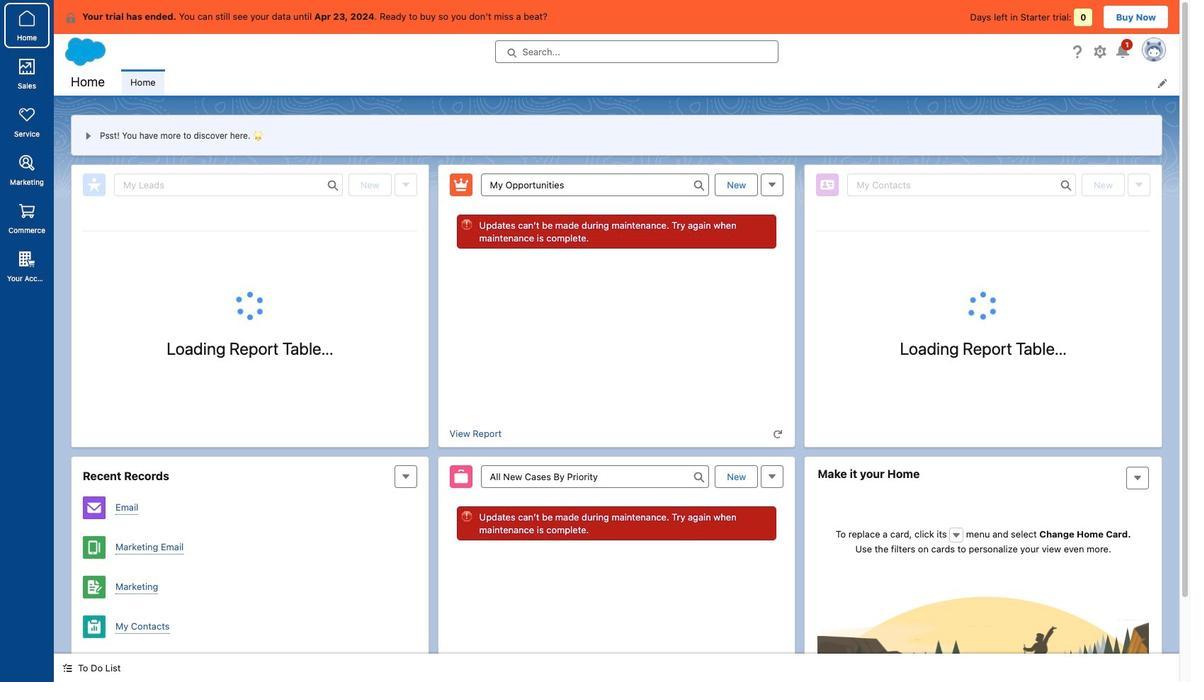 Task type: locate. For each thing, give the bounding box(es) containing it.
error image
[[461, 219, 473, 230], [461, 511, 473, 522]]

0 horizontal spatial text default image
[[62, 664, 72, 674]]

2 grid from the left
[[817, 231, 1151, 232]]

1 horizontal spatial text default image
[[774, 430, 783, 439]]

list
[[122, 69, 1180, 96]]

1 horizontal spatial text default image
[[952, 531, 962, 540]]

text default image
[[65, 12, 77, 23], [952, 531, 962, 540]]

1 vertical spatial text default image
[[62, 664, 72, 674]]

0 vertical spatial text default image
[[774, 430, 783, 439]]

Select an Option text field
[[481, 174, 710, 196]]

1 horizontal spatial grid
[[817, 231, 1151, 232]]

1 error image from the top
[[461, 219, 473, 230]]

0 vertical spatial text default image
[[65, 12, 77, 23]]

0 vertical spatial error image
[[461, 219, 473, 230]]

1 vertical spatial text default image
[[952, 531, 962, 540]]

grid
[[83, 231, 417, 232], [817, 231, 1151, 232]]

1 vertical spatial error image
[[461, 511, 473, 522]]

0 horizontal spatial grid
[[83, 231, 417, 232]]

account image
[[83, 656, 106, 678]]

0 horizontal spatial text default image
[[65, 12, 77, 23]]

text default image
[[774, 430, 783, 439], [62, 664, 72, 674]]



Task type: describe. For each thing, give the bounding box(es) containing it.
1 grid from the left
[[83, 231, 417, 232]]

2 error image from the top
[[461, 511, 473, 522]]

engagement channel type image
[[83, 497, 106, 520]]

communication subscription channel type image
[[83, 537, 106, 559]]

Select an Option text field
[[481, 466, 710, 488]]

communication subscription image
[[83, 576, 106, 599]]

report image
[[83, 616, 106, 639]]



Task type: vqa. For each thing, say whether or not it's contained in the screenshot.
1st grid from the left
yes



